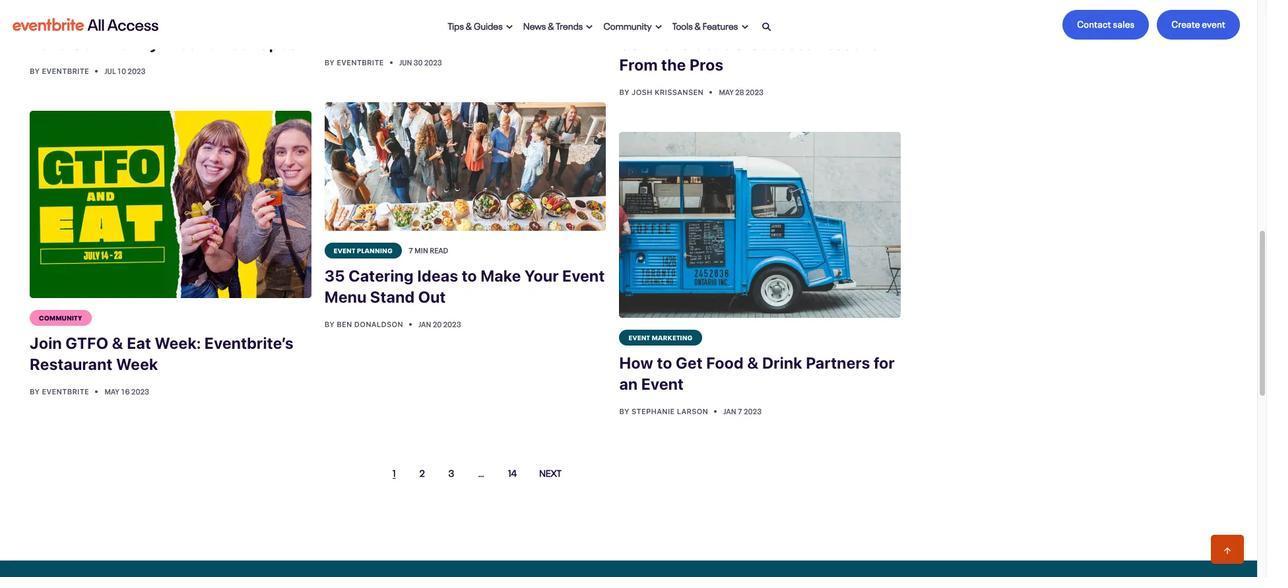 Task type: vqa. For each thing, say whether or not it's contained in the screenshot.
by Josh Krissansen
yes



Task type: describe. For each thing, give the bounding box(es) containing it.
week
[[116, 355, 158, 374]]

your inside "35 catering ideas to make your event menu stand out"
[[525, 267, 559, 285]]

30
[[414, 57, 423, 67]]

an
[[620, 375, 638, 394]]

out
[[418, 288, 446, 306]]

make
[[481, 267, 521, 285]]

management
[[489, 5, 588, 23]]

66 event ideas & success lessons from the pros link
[[620, 26, 901, 83]]

jul 10 2023
[[105, 65, 146, 76]]

& inside 66 event ideas & success lessons from the pros
[[735, 34, 746, 52]]

to
[[264, 13, 282, 31]]

tools & features link
[[667, 10, 754, 39]]

next link
[[529, 458, 572, 487]]

by for jul 10 2023
[[30, 66, 40, 75]]

success
[[750, 34, 814, 52]]

a
[[380, 26, 391, 44]]

join gtfo & eat week: eventbrite's restaurant week link
[[30, 326, 311, 383]]

gtfo and eat week image
[[30, 111, 311, 298]]

sales
[[1114, 17, 1135, 30]]

marketing
[[140, 13, 216, 31]]

by for may 28 2023
[[620, 87, 630, 96]]

may 16 2023
[[105, 386, 149, 397]]

build
[[30, 34, 68, 52]]

contact sales link
[[1063, 10, 1150, 40]]

by eventbrite link for guide
[[325, 58, 386, 67]]

by stephanie larson
[[620, 408, 711, 416]]

jan 7 2023
[[724, 406, 762, 417]]

1 horizontal spatial arrow image
[[1225, 548, 1231, 554]]

drink
[[763, 354, 803, 373]]

contact sales
[[1078, 17, 1135, 30]]

may for may 16 2023
[[105, 386, 119, 397]]

35 catering ideas to make your event menu stand out
[[325, 267, 605, 306]]

jul
[[105, 65, 116, 76]]

how to get food & drink partners for an event
[[620, 354, 895, 394]]

for inside supplier relationship management (srm): a guide for events
[[443, 26, 464, 44]]

news
[[524, 18, 546, 31]]

2
[[420, 466, 425, 480]]

features
[[703, 18, 739, 31]]

1 horizontal spatial 7
[[738, 406, 743, 417]]

0 vertical spatial 7
[[409, 245, 413, 256]]

jan 20 2023
[[419, 319, 461, 330]]

by eventbrite down join
[[30, 388, 91, 396]]

get
[[676, 354, 703, 373]]

tips
[[448, 18, 464, 31]]

16
[[121, 386, 130, 397]]

planning
[[357, 246, 393, 255]]

week:
[[155, 334, 201, 353]]

trends
[[556, 18, 583, 31]]

ben
[[337, 320, 352, 329]]

supplier relationship management (srm): a guide for events
[[325, 5, 588, 44]]

events
[[467, 26, 518, 44]]

news & trends link
[[518, 10, 598, 39]]

35 restaurant marketing ideas to build community around your spot link
[[30, 5, 311, 62]]

jun
[[400, 57, 412, 67]]

by josh krissansen link
[[620, 87, 706, 96]]

& right tools
[[695, 18, 701, 31]]

around
[[162, 34, 218, 52]]

by for may 16 2023
[[30, 388, 40, 396]]

1 link
[[381, 458, 408, 487]]

7 min read
[[409, 245, 449, 256]]

spot
[[259, 34, 294, 52]]

stand
[[370, 288, 415, 306]]

join
[[30, 334, 62, 353]]

pros
[[690, 55, 724, 74]]

larson
[[677, 408, 709, 416]]

event inside "35 catering ideas to make your event menu stand out"
[[563, 267, 605, 285]]

2023 for jun 30 2023
[[424, 57, 442, 67]]

2023 for jul 10 2023
[[128, 65, 146, 76]]

gtfo
[[65, 334, 108, 353]]

news & trends
[[524, 18, 583, 31]]

by for jun 30 2023
[[325, 58, 335, 67]]

the
[[662, 55, 686, 74]]

3
[[449, 466, 454, 480]]

management
[[652, 13, 702, 22]]

2023 for jan 20 2023
[[443, 319, 461, 330]]

ideas for 35 catering ideas to make your event menu stand out
[[417, 267, 458, 285]]

ideas inside 35 restaurant marketing ideas to build community around your spot
[[220, 13, 261, 31]]

tools & features
[[673, 18, 739, 31]]

read
[[430, 245, 449, 256]]

for inside "how to get food & drink partners for an event"
[[874, 354, 895, 373]]

ideas for 66 event ideas & success lessons from the pros
[[690, 34, 731, 52]]

create event
[[1172, 17, 1226, 30]]

10
[[117, 65, 126, 76]]

partners
[[806, 354, 871, 373]]

tools
[[673, 18, 693, 31]]

create
[[1172, 17, 1201, 30]]

2 vertical spatial community
[[39, 313, 82, 322]]

66
[[620, 34, 641, 52]]

by for jan 20 2023
[[325, 320, 335, 329]]

how to get food & drink partners for an event link
[[620, 346, 901, 403]]



Task type: locate. For each thing, give the bounding box(es) containing it.
35 catering ideas to make your event menu stand out link
[[325, 259, 606, 316]]

ideas left the to
[[220, 13, 261, 31]]

community up join
[[39, 313, 82, 322]]

restaurant
[[54, 13, 137, 31], [30, 355, 113, 374]]

eat
[[127, 334, 151, 353]]

28
[[736, 86, 745, 97]]

by eventbrite link for build
[[30, 66, 91, 75]]

arrow image inside news & trends link
[[587, 24, 593, 30]]

restaurant up jul
[[54, 13, 137, 31]]

supplier relationship management (srm): a guide for events link
[[325, 0, 606, 54]]

& inside "how to get food & drink partners for an event"
[[748, 354, 759, 373]]

1 horizontal spatial for
[[874, 354, 895, 373]]

community link
[[598, 10, 667, 39], [30, 310, 92, 326]]

supplier
[[325, 5, 388, 23]]

contact
[[1078, 17, 1112, 30]]

by eventbrite link down join
[[30, 388, 91, 396]]

1 vertical spatial to
[[657, 354, 673, 373]]

… link
[[466, 458, 496, 487]]

0 horizontal spatial your
[[221, 34, 255, 52]]

to inside "how to get food & drink partners for an event"
[[657, 354, 673, 373]]

event planning link
[[325, 243, 402, 259]]

eventbrite's
[[205, 334, 294, 353]]

14
[[508, 466, 517, 480]]

7 left min
[[409, 245, 413, 256]]

donaldson
[[354, 320, 403, 329]]

0 vertical spatial may
[[719, 86, 734, 97]]

arrow image down event management
[[656, 24, 662, 30]]

0 vertical spatial restaurant
[[54, 13, 137, 31]]

by eventbrite for build
[[30, 66, 91, 75]]

35 up menu
[[325, 267, 345, 285]]

by for jan 7 2023
[[620, 408, 630, 416]]

by eventbrite
[[325, 58, 386, 67], [30, 66, 91, 75], [30, 388, 91, 396]]

1 vertical spatial for
[[874, 354, 895, 373]]

arrow image
[[587, 24, 593, 30], [656, 24, 662, 30], [742, 24, 748, 30]]

search icon image
[[762, 22, 772, 32]]

35 inside 35 restaurant marketing ideas to build community around your spot
[[30, 13, 50, 31]]

2023 for may 16 2023
[[131, 386, 149, 397]]

&
[[466, 18, 472, 31], [548, 18, 554, 31], [695, 18, 701, 31], [735, 34, 746, 52], [112, 334, 123, 353], [748, 354, 759, 373]]

ideas down the tools & features
[[690, 34, 731, 52]]

arrow image right trends
[[587, 24, 593, 30]]

& right food
[[748, 354, 759, 373]]

by left josh
[[620, 87, 630, 96]]

1 vertical spatial restaurant
[[30, 355, 113, 374]]

& down features
[[735, 34, 746, 52]]

eventbrite for guide
[[337, 58, 384, 67]]

arrow image left the search icon
[[742, 24, 748, 30]]

for
[[443, 26, 464, 44], [874, 354, 895, 373]]

krissansen
[[655, 87, 704, 96]]

2023 right 10
[[128, 65, 146, 76]]

2023 right 16
[[131, 386, 149, 397]]

event management
[[629, 13, 702, 22]]

event inside "how to get food & drink partners for an event"
[[642, 375, 684, 394]]

to inside "35 catering ideas to make your event menu stand out"
[[462, 267, 477, 285]]

1 vertical spatial your
[[525, 267, 559, 285]]

35
[[30, 13, 50, 31], [325, 267, 345, 285]]

event management link
[[620, 10, 711, 26]]

ideas up "out"
[[417, 267, 458, 285]]

0 horizontal spatial 35
[[30, 13, 50, 31]]

jan for out
[[419, 319, 431, 330]]

restaurant inside 35 restaurant marketing ideas to build community around your spot
[[54, 13, 137, 31]]

by eventbrite link down build
[[30, 66, 91, 75]]

by josh krissansen
[[620, 87, 706, 96]]

min
[[415, 245, 428, 256]]

marketing
[[652, 333, 693, 342]]

7 down "how to get food & drink partners for an event"
[[738, 406, 743, 417]]

to
[[462, 267, 477, 285], [657, 354, 673, 373]]

event marketing
[[629, 333, 693, 342]]

event planning
[[334, 246, 393, 255]]

2023 right 20
[[443, 319, 461, 330]]

0 horizontal spatial ideas
[[220, 13, 261, 31]]

by down an
[[620, 408, 630, 416]]

by
[[325, 58, 335, 67], [30, 66, 40, 75], [620, 87, 630, 96], [325, 320, 335, 329], [30, 388, 40, 396], [620, 408, 630, 416]]

1 vertical spatial 35
[[325, 267, 345, 285]]

arrow image for community
[[656, 24, 662, 30]]

eventbrite down build
[[42, 66, 89, 75]]

next
[[540, 466, 562, 480]]

1
[[393, 466, 396, 480]]

jan left 20
[[419, 319, 431, 330]]

2 arrow image from the left
[[656, 24, 662, 30]]

create event link
[[1158, 10, 1241, 40]]

eventbrite for build
[[42, 66, 89, 75]]

2023
[[424, 57, 442, 67], [128, 65, 146, 76], [746, 86, 764, 97], [443, 319, 461, 330], [131, 386, 149, 397], [744, 406, 762, 417]]

2023 for may 28 2023
[[746, 86, 764, 97]]

for down relationship
[[443, 26, 464, 44]]

0 horizontal spatial to
[[462, 267, 477, 285]]

event inside 66 event ideas & success lessons from the pros
[[644, 34, 687, 52]]

35 up build
[[30, 13, 50, 31]]

your inside 35 restaurant marketing ideas to build community around your spot
[[221, 34, 255, 52]]

2023 down "how to get food & drink partners for an event" link
[[744, 406, 762, 417]]

arrow image inside 'tips & guides' link
[[506, 24, 513, 30]]

& left eat at the bottom left
[[112, 334, 123, 353]]

jan for event
[[724, 406, 737, 417]]

0 vertical spatial your
[[221, 34, 255, 52]]

35 inside "35 catering ideas to make your event menu stand out"
[[325, 267, 345, 285]]

2 horizontal spatial ideas
[[690, 34, 731, 52]]

& right news
[[548, 18, 554, 31]]

0 vertical spatial community
[[604, 18, 652, 31]]

tips & guides
[[448, 18, 503, 31]]

1 horizontal spatial 35
[[325, 267, 345, 285]]

by down join
[[30, 388, 40, 396]]

food
[[707, 354, 744, 373]]

community up 66
[[604, 18, 652, 31]]

join gtfo & eat week: eventbrite's restaurant week
[[30, 334, 294, 374]]

0 vertical spatial arrow image
[[506, 24, 513, 30]]

your left spot
[[221, 34, 255, 52]]

…
[[478, 466, 485, 480]]

restaurant inside join gtfo & eat week: eventbrite's restaurant week
[[30, 355, 113, 374]]

arrow image for news & trends
[[587, 24, 593, 30]]

1 vertical spatial community
[[71, 34, 159, 52]]

to left make
[[462, 267, 477, 285]]

your
[[221, 34, 255, 52], [525, 267, 559, 285]]

0 horizontal spatial jan
[[419, 319, 431, 330]]

1 vertical spatial 7
[[738, 406, 743, 417]]

2023 for jan 7 2023
[[744, 406, 762, 417]]

0 vertical spatial 35
[[30, 13, 50, 31]]

0 horizontal spatial arrow image
[[506, 24, 513, 30]]

1 horizontal spatial arrow image
[[656, 24, 662, 30]]

2 vertical spatial ideas
[[417, 267, 458, 285]]

0 vertical spatial to
[[462, 267, 477, 285]]

may 28 2023
[[719, 86, 764, 97]]

2 horizontal spatial arrow image
[[742, 24, 748, 30]]

tips & guides link
[[443, 10, 518, 39]]

how
[[620, 354, 654, 373]]

jun 30 2023
[[400, 57, 442, 67]]

1 vertical spatial arrow image
[[1225, 548, 1231, 554]]

35 for 35 restaurant marketing ideas to build community around your spot
[[30, 13, 50, 31]]

community inside 35 restaurant marketing ideas to build community around your spot
[[71, 34, 159, 52]]

by eventbrite down (srm):
[[325, 58, 386, 67]]

0 horizontal spatial community link
[[30, 310, 92, 326]]

1 horizontal spatial your
[[525, 267, 559, 285]]

may for may 28 2023
[[719, 86, 734, 97]]

ideas
[[220, 13, 261, 31], [690, 34, 731, 52], [417, 267, 458, 285]]

logo eventbrite image
[[11, 13, 160, 37]]

arrow image inside tools & features link
[[742, 24, 748, 30]]

by left the ben on the bottom of page
[[325, 320, 335, 329]]

your right make
[[525, 267, 559, 285]]

community up jul
[[71, 34, 159, 52]]

arrow image
[[506, 24, 513, 30], [1225, 548, 1231, 554]]

food and drink event partnerships image
[[620, 132, 901, 318]]

by ben donaldson
[[325, 320, 405, 329]]

jan right larson
[[724, 406, 737, 417]]

by ben donaldson link
[[325, 320, 405, 329]]

& right tips
[[466, 18, 472, 31]]

ideas inside "35 catering ideas to make your event menu stand out"
[[417, 267, 458, 285]]

eventbrite down join
[[42, 388, 89, 396]]

to left get
[[657, 354, 673, 373]]

from
[[620, 55, 658, 74]]

by down build
[[30, 66, 40, 75]]

event marketing link
[[620, 330, 702, 346]]

jan
[[419, 319, 431, 330], [724, 406, 737, 417]]

by eventbrite down build
[[30, 66, 91, 75]]

josh
[[632, 87, 653, 96]]

3 arrow image from the left
[[742, 24, 748, 30]]

1 horizontal spatial to
[[657, 354, 673, 373]]

1 vertical spatial may
[[105, 386, 119, 397]]

0 horizontal spatial for
[[443, 26, 464, 44]]

0 vertical spatial ideas
[[220, 13, 261, 31]]

1 arrow image from the left
[[587, 24, 593, 30]]

0 horizontal spatial arrow image
[[587, 24, 593, 30]]

restaurant down gtfo
[[30, 355, 113, 374]]

2023 right 30
[[424, 57, 442, 67]]

7
[[409, 245, 413, 256], [738, 406, 743, 417]]

0 horizontal spatial 7
[[409, 245, 413, 256]]

by stephanie larson link
[[620, 408, 711, 416]]

menu
[[325, 288, 367, 306]]

guide
[[395, 26, 439, 44]]

1 horizontal spatial community link
[[598, 10, 667, 39]]

community
[[604, 18, 652, 31], [71, 34, 159, 52], [39, 313, 82, 322]]

may left 16
[[105, 386, 119, 397]]

0 horizontal spatial may
[[105, 386, 119, 397]]

0 vertical spatial jan
[[419, 319, 431, 330]]

by eventbrite link down (srm):
[[325, 58, 386, 67]]

event
[[1203, 17, 1226, 30]]

2023 right 28
[[746, 86, 764, 97]]

1 vertical spatial ideas
[[690, 34, 731, 52]]

35 restaurant marketing ideas to build community around your spot
[[30, 13, 294, 52]]

0 vertical spatial community link
[[598, 10, 667, 39]]

& inside join gtfo & eat week: eventbrite's restaurant week
[[112, 334, 123, 353]]

(srm):
[[325, 26, 377, 44]]

lessons
[[817, 34, 880, 52]]

1 horizontal spatial may
[[719, 86, 734, 97]]

1 vertical spatial community link
[[30, 310, 92, 326]]

ideas inside 66 event ideas & success lessons from the pros
[[690, 34, 731, 52]]

stephanie
[[632, 408, 675, 416]]

14 link
[[496, 458, 529, 487]]

0 vertical spatial for
[[443, 26, 464, 44]]

1 horizontal spatial ideas
[[417, 267, 458, 285]]

35 for 35 catering ideas to make your event menu stand out
[[325, 267, 345, 285]]

3 link
[[437, 458, 466, 487]]

2 link
[[408, 458, 437, 487]]

guides
[[474, 18, 503, 31]]

community link up join
[[30, 310, 92, 326]]

for right partners
[[874, 354, 895, 373]]

eventbrite
[[337, 58, 384, 67], [42, 66, 89, 75], [42, 388, 89, 396]]

by down (srm):
[[325, 58, 335, 67]]

by eventbrite for guide
[[325, 58, 386, 67]]

1 horizontal spatial jan
[[724, 406, 737, 417]]

1 vertical spatial jan
[[724, 406, 737, 417]]

arrow image for tools & features
[[742, 24, 748, 30]]

eventbrite down (srm):
[[337, 58, 384, 67]]

community link up the from
[[598, 10, 667, 39]]

may left 28
[[719, 86, 734, 97]]



